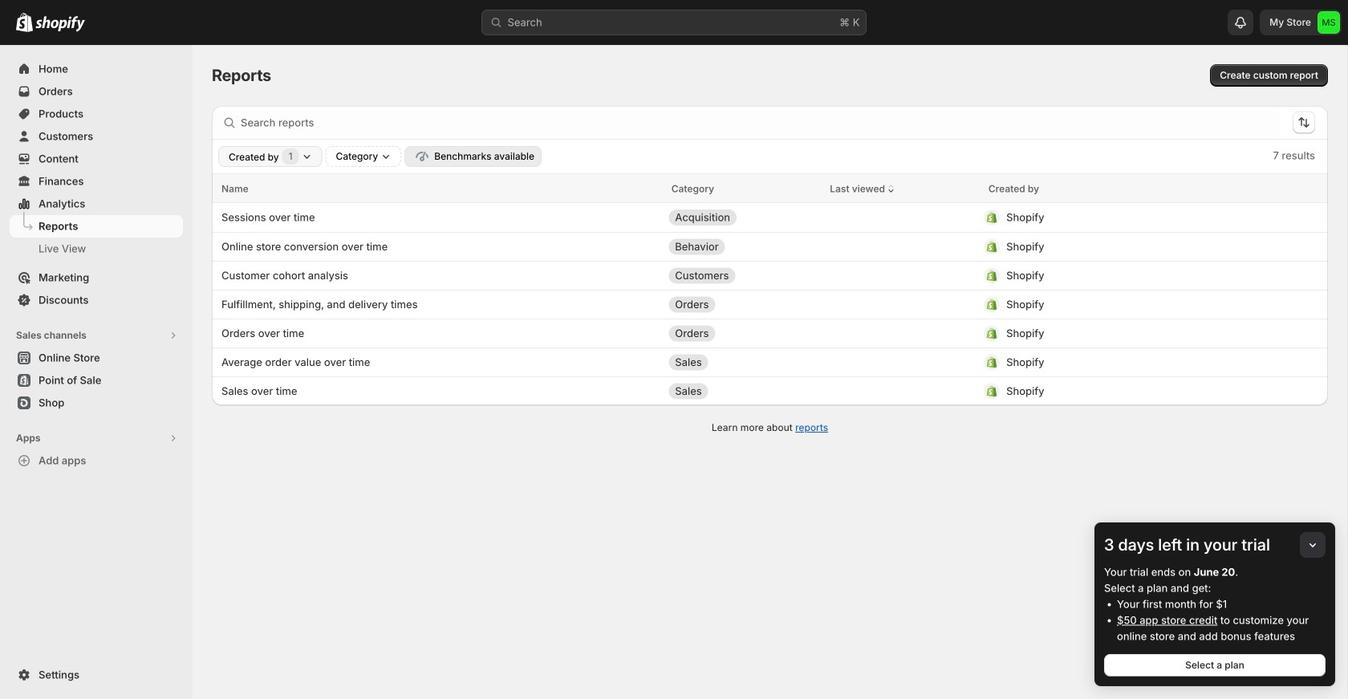 Task type: describe. For each thing, give the bounding box(es) containing it.
8 row from the top
[[212, 376, 1329, 405]]

Search reports text field
[[241, 110, 1280, 136]]

list of reports table
[[212, 174, 1329, 405]]

1 horizontal spatial shopify image
[[35, 16, 85, 32]]

my store image
[[1318, 11, 1341, 34]]

6 row from the top
[[212, 319, 1329, 348]]



Task type: vqa. For each thing, say whether or not it's contained in the screenshot.
cell
yes



Task type: locate. For each thing, give the bounding box(es) containing it.
shopify image
[[16, 13, 33, 32], [35, 16, 85, 32]]

1 row from the top
[[212, 174, 1329, 203]]

0 horizontal spatial shopify image
[[16, 13, 33, 32]]

cell
[[669, 205, 814, 230], [984, 205, 1274, 230], [669, 234, 814, 260], [984, 234, 1274, 260], [669, 263, 814, 289], [984, 263, 1274, 289], [669, 292, 814, 317], [984, 292, 1274, 317], [669, 321, 814, 346], [984, 321, 1274, 346], [669, 350, 814, 375], [984, 350, 1274, 375], [669, 378, 814, 404], [984, 378, 1274, 404]]

2 row from the top
[[212, 203, 1329, 232]]

4 row from the top
[[212, 261, 1329, 290]]

row
[[212, 174, 1329, 203], [212, 203, 1329, 232], [212, 232, 1329, 261], [212, 261, 1329, 290], [212, 290, 1329, 319], [212, 319, 1329, 348], [212, 348, 1329, 376], [212, 376, 1329, 405]]

5 row from the top
[[212, 290, 1329, 319]]

7 row from the top
[[212, 348, 1329, 376]]

3 row from the top
[[212, 232, 1329, 261]]



